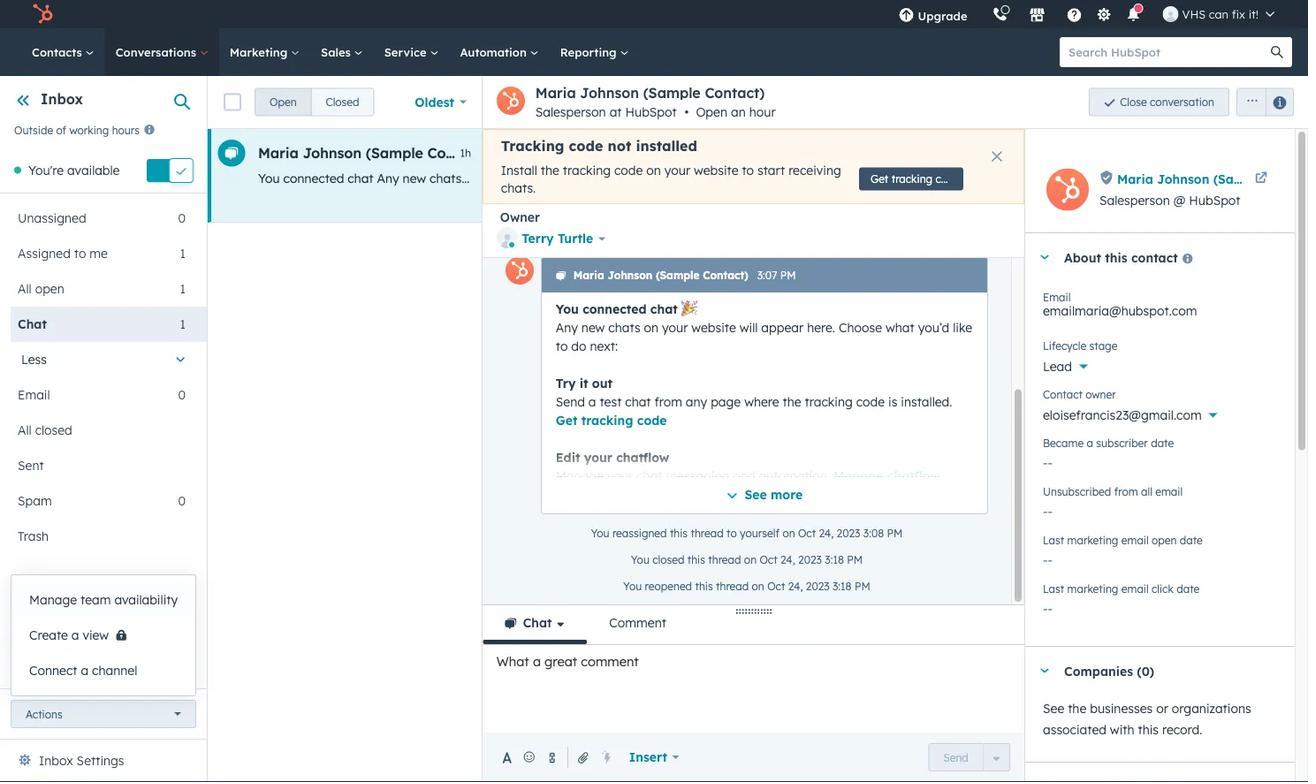 Task type: locate. For each thing, give the bounding box(es) containing it.
page up about
[[1073, 171, 1103, 186]]

(sample up •
[[643, 84, 701, 102]]

on down you reopened this thread on oct 24, 2023 3:18 pm
[[727, 598, 742, 614]]

1 marketing from the top
[[1067, 533, 1118, 547]]

you down turtle on the left
[[556, 301, 579, 317]]

(sample up 🎉
[[656, 269, 700, 282]]

where up edit your chatflow manage your chat messaging and automation. manage chatflow
[[744, 394, 779, 409]]

great
[[545, 654, 577, 670]]

1 last from the top
[[1043, 533, 1064, 547]]

3:18 for you reopened this thread on oct 24, 2023 3:18 pm
[[833, 580, 852, 593]]

maria for maria johnson (sample contact) 3:07 pm
[[573, 269, 604, 282]]

0 vertical spatial salesperson
[[535, 104, 606, 120]]

chat left 🎉
[[650, 301, 678, 317]]

channel
[[92, 663, 137, 678]]

automation
[[460, 45, 530, 59]]

(sample for maria johnson (sample contac
[[1213, 171, 1264, 186]]

website
[[694, 163, 739, 178], [513, 171, 557, 186], [691, 320, 736, 335]]

new inside row
[[403, 171, 426, 186]]

on
[[646, 163, 661, 178], [465, 171, 480, 186], [644, 320, 659, 335], [783, 527, 795, 540], [744, 553, 757, 566], [752, 580, 764, 593], [727, 598, 742, 614]]

tracking inside row
[[1167, 171, 1215, 186]]

all down "assigned"
[[18, 281, 32, 296]]

companies
[[1064, 663, 1133, 679]]

1 vertical spatial what
[[886, 320, 915, 335]]

2 all from the top
[[18, 422, 32, 438]]

do up "get tracking code" link
[[571, 338, 586, 354]]

chatflow down installed.
[[887, 468, 940, 484]]

chats
[[430, 171, 462, 186], [608, 320, 640, 335]]

1 vertical spatial get
[[556, 412, 578, 428]]

0 vertical spatial 24,
[[819, 527, 834, 540]]

open right •
[[696, 104, 727, 120]]

1 horizontal spatial closed
[[652, 553, 684, 566]]

menu
[[886, 0, 1287, 28]]

0 for email
[[178, 387, 186, 402]]

1 horizontal spatial email
[[1043, 290, 1071, 304]]

2 vertical spatial thread
[[716, 580, 749, 593]]

connected down maria johnson (sample contact)
[[283, 171, 344, 186]]

all closed button
[[11, 413, 186, 448]]

1 all from the top
[[18, 281, 32, 296]]

open down "assigned"
[[35, 281, 64, 296]]

your down •
[[664, 163, 690, 178]]

email down 'less'
[[18, 387, 50, 402]]

page up edit your chatflow manage your chat messaging and automation. manage chatflow
[[711, 394, 741, 409]]

companies (0) button
[[1025, 647, 1277, 695]]

outside of working hours
[[14, 123, 140, 136]]

0 horizontal spatial where
[[744, 394, 779, 409]]

all
[[1141, 485, 1152, 498]]

create a view button
[[11, 618, 195, 653]]

1 vertical spatial salesperson
[[1100, 193, 1170, 208]]

0 vertical spatial get
[[871, 172, 889, 186]]

2 vertical spatial 0
[[178, 493, 186, 509]]

1 vertical spatial open
[[1152, 533, 1177, 547]]

1 vertical spatial all
[[18, 422, 32, 438]]

connected inside you connected chat 🎉 any new chats on your website will appear here. choose what you'd like to do next:
[[583, 301, 647, 317]]

send inside send button
[[943, 751, 969, 764]]

manage inside "manage team availability" button
[[29, 592, 77, 608]]

you'd up installed.
[[918, 320, 950, 335]]

any inside row
[[1048, 171, 1069, 186]]

upgrade image
[[898, 8, 914, 24]]

0 vertical spatial test
[[962, 171, 984, 186]]

1 for open
[[180, 281, 186, 296]]

email for open
[[1121, 533, 1149, 547]]

1 horizontal spatial test
[[962, 171, 984, 186]]

appear down 3:07
[[761, 320, 804, 335]]

caret image
[[1039, 255, 1050, 259]]

where inside try it out send a test chat from any page where the tracking code is installed. get tracking code
[[744, 394, 779, 409]]

1 vertical spatial 2023
[[798, 553, 822, 566]]

on inside the live chat from maria johnson (sample contact) with context you connected chat
any new chats on your website will appear here. choose what you'd like to do next:

try it out 
send a test chat from any page where the tracking code is installed: https://app.hubs row
[[465, 171, 480, 186]]

main content containing maria johnson (sample contact)
[[208, 64, 1308, 782]]

1 vertical spatial date
[[1180, 533, 1203, 547]]

1 horizontal spatial will
[[740, 320, 758, 335]]

settings image
[[1096, 8, 1112, 23]]

2 marketing from the top
[[1067, 582, 1118, 595]]

try inside row
[[863, 171, 880, 186]]

chatflow
[[616, 450, 669, 465], [887, 468, 940, 484]]

thread up you closed this thread on oct 24, 2023 3:18 pm
[[691, 527, 724, 540]]

1 vertical spatial of
[[731, 524, 743, 539]]

where up salesperson @ hubspot
[[1106, 171, 1141, 186]]

1 vertical spatial any
[[686, 394, 707, 409]]

1 1 from the top
[[180, 246, 186, 261]]

chat up great
[[523, 615, 552, 631]]

2 vertical spatial from
[[1114, 485, 1138, 498]]

0 horizontal spatial next:
[[590, 338, 618, 354]]

0 for spam
[[178, 493, 186, 509]]

all open
[[18, 281, 64, 296]]

1 vertical spatial where
[[744, 394, 779, 409]]

0
[[178, 210, 186, 226], [178, 387, 186, 402], [178, 493, 186, 509]]

0 horizontal spatial do
[[571, 338, 586, 354]]

0 vertical spatial out
[[895, 171, 914, 186]]

1 horizontal spatial open
[[1152, 533, 1177, 547]]

0 horizontal spatial hubspot
[[625, 104, 677, 120]]

closed up reopened
[[652, 553, 684, 566]]

2 vertical spatial date
[[1177, 582, 1200, 595]]

next: up "get tracking code" link
[[590, 338, 618, 354]]

installed inside row
[[1263, 171, 1308, 186]]

appear
[[583, 171, 625, 186], [761, 320, 804, 335]]

working
[[69, 123, 109, 136]]

contact) up the an
[[705, 84, 765, 102]]

you for you reopened this thread on oct 24, 2023 3:18 pm
[[623, 580, 642, 593]]

service link
[[374, 28, 449, 76]]

about
[[1064, 249, 1101, 265]]

chat down more
[[775, 524, 801, 539]]

this right about
[[1105, 249, 1128, 265]]

to inside you connected chat 🎉 any new chats on your website will appear here. choose what you'd like to do next:
[[556, 338, 568, 354]]

(sample inside the live chat from maria johnson (sample contact) with context you connected chat
any new chats on your website will appear here. choose what you'd like to do next:

try it out 
send a test chat from any page where the tracking code is installed: https://app.hubs row
[[366, 144, 423, 162]]

all inside button
[[18, 422, 32, 438]]

0 vertical spatial here.
[[628, 171, 657, 186]]

get tracking code button
[[859, 168, 963, 191]]

Open button
[[255, 88, 312, 116]]

1 horizontal spatial you'd
[[918, 320, 950, 335]]

maria inside maria johnson (sample contact) salesperson at hubspot • open an hour
[[535, 84, 576, 102]]

0 horizontal spatial open
[[270, 95, 297, 109]]

(sample left contac
[[1213, 171, 1264, 186]]

marketing for last marketing email click date
[[1067, 582, 1118, 595]]

date right click
[[1177, 582, 1200, 595]]

a
[[950, 171, 958, 186], [589, 394, 596, 409], [1087, 436, 1093, 449], [71, 628, 79, 643], [533, 654, 541, 670], [81, 663, 88, 678]]

code inside install the tracking code on your website to start receiving chats.
[[614, 163, 643, 178]]

code
[[569, 137, 603, 155], [614, 163, 643, 178], [1218, 171, 1247, 186], [936, 172, 960, 186], [856, 394, 885, 409], [637, 412, 667, 428]]

chat up "get tracking code" link
[[625, 394, 651, 409]]

0 vertical spatial hubspot
[[625, 104, 677, 120]]

at
[[610, 104, 622, 120]]

send
[[918, 171, 947, 186], [556, 394, 585, 409], [943, 751, 969, 764]]

1 horizontal spatial here.
[[807, 320, 835, 335]]

you're
[[28, 162, 64, 178]]

Became a subscriber date text field
[[1043, 446, 1277, 475]]

salesperson inside maria johnson (sample contact) salesperson at hubspot • open an hour
[[535, 104, 606, 120]]

it right receiving
[[884, 171, 891, 186]]

chat button
[[482, 605, 587, 644]]

maria for maria johnson (sample contact) salesperson at hubspot • open an hour
[[535, 84, 576, 102]]

calling icon image
[[992, 7, 1008, 23]]

last down "unsubscribed"
[[1043, 533, 1064, 547]]

contac
[[1268, 171, 1308, 186]]

closed
[[326, 95, 359, 109]]

tracking
[[501, 137, 564, 155]]

1 horizontal spatial choose
[[839, 320, 882, 335]]

get tracking code
[[871, 172, 960, 186]]

(sample for maria johnson (sample contact) salesperson at hubspot • open an hour
[[643, 84, 701, 102]]

what
[[497, 654, 529, 670]]

menu containing vhs can fix it!
[[886, 0, 1287, 28]]

and
[[733, 468, 755, 484], [674, 524, 697, 539]]

me
[[90, 246, 108, 261]]

0 horizontal spatial like
[[774, 171, 794, 186]]

see inside "button"
[[745, 487, 767, 502]]

maria up salesperson @ hubspot
[[1117, 171, 1153, 186]]

chats inside you connected chat 🎉 any new chats on your website will appear here. choose what you'd like to do next:
[[608, 320, 640, 335]]

0 vertical spatial any
[[1048, 171, 1069, 186]]

date down eloisefrancis23@gmail.com popup button
[[1151, 436, 1174, 449]]

0 vertical spatial inbox
[[41, 90, 83, 108]]

1 vertical spatial from
[[654, 394, 682, 409]]

1 0 from the top
[[178, 210, 186, 226]]

open
[[270, 95, 297, 109], [696, 104, 727, 120]]

24,
[[819, 527, 834, 540], [780, 553, 795, 566], [788, 580, 803, 593]]

you down reassigned
[[631, 553, 650, 566]]

inbox
[[41, 90, 83, 108], [39, 753, 73, 769]]

see for see the businesses or organizations associated with this record.
[[1043, 701, 1064, 716]]

all
[[18, 281, 32, 296], [18, 422, 32, 438]]

open down unsubscribed from all email text box
[[1152, 533, 1177, 547]]

chats inside row
[[430, 171, 462, 186]]

1 vertical spatial 1
[[180, 281, 186, 296]]

help button
[[1059, 0, 1089, 28]]

see up associated
[[1043, 701, 1064, 716]]

hubspot down maria johnson (sample contac link on the top of page
[[1189, 193, 1241, 208]]

installed inside alert
[[636, 137, 697, 155]]

the up associated
[[1068, 701, 1087, 716]]

caret image
[[1039, 669, 1050, 673]]

insert button
[[618, 740, 691, 775]]

0 horizontal spatial chats
[[430, 171, 462, 186]]

marketing down "unsubscribed"
[[1067, 533, 1118, 547]]

of
[[56, 123, 66, 136], [731, 524, 743, 539]]

the inside install the tracking code on your website to start receiving chats.
[[541, 163, 559, 178]]

1 horizontal spatial installed
[[1263, 171, 1308, 186]]

chatflow down "get tracking code" link
[[616, 450, 669, 465]]

all up sent
[[18, 422, 32, 438]]

out inside row
[[895, 171, 914, 186]]

you left reassigned
[[591, 527, 609, 540]]

0 vertical spatial and
[[733, 468, 755, 484]]

can
[[1209, 7, 1229, 21]]

contact) inside row
[[427, 144, 487, 162]]

from inside the live chat from maria johnson (sample contact) with context you connected chat
any new chats on your website will appear here. choose what you'd like to do next:

try it out 
send a test chat from any page where the tracking code is installed: https://app.hubs row
[[1016, 171, 1044, 186]]

(sample inside maria johnson (sample contac link
[[1213, 171, 1264, 186]]

tracking inside install the tracking code on your website to start receiving chats.
[[563, 163, 611, 178]]

all for all open
[[18, 281, 32, 296]]

the down tracking
[[541, 163, 559, 178]]

hubspot right "at"
[[625, 104, 677, 120]]

on down 'tracking code not installed'
[[646, 163, 661, 178]]

menu item
[[980, 0, 983, 28]]

0 horizontal spatial chat
[[18, 316, 47, 332]]

1 horizontal spatial any
[[1048, 171, 1069, 186]]

salesperson
[[535, 104, 606, 120], [1100, 193, 1170, 208]]

eloisefrancis23@gmail.com button
[[1043, 398, 1277, 427]]

connected inside row
[[283, 171, 344, 186]]

@
[[1174, 193, 1186, 208]]

24, for you closed this thread on
[[780, 553, 795, 566]]

0 vertical spatial like
[[774, 171, 794, 186]]

0 vertical spatial closed
[[35, 422, 72, 438]]

email inside email emailmaria@hubspot.com
[[1043, 290, 1071, 304]]

1 horizontal spatial like
[[953, 320, 972, 335]]

chat
[[348, 171, 374, 186], [987, 171, 1013, 186], [650, 301, 678, 317], [625, 394, 651, 409], [637, 468, 662, 484], [775, 524, 801, 539], [597, 598, 623, 614]]

contact) down oldest popup button
[[427, 144, 487, 162]]

it
[[884, 171, 891, 186], [580, 375, 588, 391]]

1 vertical spatial chats
[[608, 320, 640, 335]]

0 horizontal spatial here.
[[628, 171, 657, 186]]

the up salesperson @ hubspot
[[1145, 171, 1163, 186]]

1 horizontal spatial chats
[[608, 320, 640, 335]]

you for you connected chat 🎉 any new chats on your website will appear here. choose what you'd like to do next:
[[556, 301, 579, 317]]

hours
[[112, 123, 140, 136]]

1 vertical spatial inbox
[[39, 753, 73, 769]]

vhs can fix it! button
[[1152, 0, 1285, 28]]

0 vertical spatial from
[[1016, 171, 1044, 186]]

0 horizontal spatial connected
[[283, 171, 344, 186]]

0 vertical spatial chatflow
[[616, 450, 669, 465]]

maria down reporting
[[535, 84, 576, 102]]

service
[[384, 45, 430, 59]]

you inside you connected chat 🎉 any new chats on your website will appear here. choose what you'd like to do next:
[[556, 301, 579, 317]]

you for you connected chat any new chats on your website will appear here. choose what you'd like to do next:  try it out  send a test chat from any page where the tracking code is installed
[[258, 171, 280, 186]]

of right style
[[731, 524, 743, 539]]

oct down more
[[798, 527, 816, 540]]

thread down style
[[708, 553, 741, 566]]

1 vertical spatial new
[[581, 320, 605, 335]]

you for you closed this thread on oct 24, 2023 3:18 pm
[[631, 553, 650, 566]]

trash button
[[11, 519, 186, 554]]

salesperson up 'tracking code not installed'
[[535, 104, 606, 120]]

0 vertical spatial next:
[[831, 171, 859, 186]]

1 vertical spatial closed
[[652, 553, 684, 566]]

1 horizontal spatial chatflow
[[887, 468, 940, 484]]

hubspot image
[[32, 4, 53, 25]]

johnson for maria johnson (sample contac
[[1157, 171, 1209, 186]]

maria inside row
[[258, 144, 299, 162]]

page inside row
[[1073, 171, 1103, 186]]

group
[[255, 88, 374, 116], [1229, 88, 1294, 116]]

1 vertical spatial test
[[600, 394, 622, 409]]

0 vertical spatial where
[[1106, 171, 1141, 186]]

terry turtle
[[522, 231, 593, 246]]

chats down 1h at top
[[430, 171, 462, 186]]

1 vertical spatial 3:18
[[833, 580, 852, 593]]

on down 1h at top
[[465, 171, 480, 186]]

johnson inside row
[[303, 144, 362, 162]]

customize
[[556, 524, 616, 539]]

conversations
[[116, 45, 200, 59]]

0 vertical spatial contact)
[[705, 84, 765, 102]]

0 horizontal spatial you'd
[[739, 171, 771, 186]]

the inside see the businesses or organizations associated with this record.
[[1068, 701, 1087, 716]]

stage
[[1089, 339, 1118, 352]]

0 vertical spatial do
[[813, 171, 828, 186]]

any inside row
[[377, 171, 399, 186]]

email for email emailmaria@hubspot.com
[[1043, 290, 1071, 304]]

manage up 3:08
[[833, 468, 883, 484]]

0 horizontal spatial salesperson
[[535, 104, 606, 120]]

(sample
[[643, 84, 701, 102], [366, 144, 423, 162], [1213, 171, 1264, 186], [656, 269, 700, 282]]

see inside see the businesses or organizations associated with this record.
[[1043, 701, 1064, 716]]

new inside you connected chat 🎉 any new chats on your website will appear here. choose what you'd like to do next:
[[581, 320, 605, 335]]

0 vertical spatial try
[[863, 171, 880, 186]]

thread for closed
[[708, 553, 741, 566]]

edit your chatflow manage your chat messaging and automation. manage chatflow
[[556, 450, 940, 484]]

do
[[813, 171, 828, 186], [571, 338, 586, 354]]

2 0 from the top
[[178, 387, 186, 402]]

1 vertical spatial see
[[1043, 701, 1064, 716]]

here. inside you connected chat 🎉 any new chats on your website will appear here. choose what you'd like to do next:
[[807, 320, 835, 335]]

Closed button
[[311, 88, 374, 116]]

connect a channel button
[[11, 653, 195, 689]]

businesses
[[1090, 701, 1153, 716]]

email
[[1043, 290, 1071, 304], [18, 387, 50, 402]]

0 horizontal spatial try
[[556, 375, 576, 391]]

you for you reassigned this thread to yourself on oct 24, 2023 3:08 pm
[[591, 527, 609, 540]]

the inside try it out send a test chat from any page where the tracking code is installed. get tracking code
[[783, 394, 801, 409]]

1 vertical spatial you'd
[[918, 320, 950, 335]]

0 horizontal spatial appear
[[583, 171, 625, 186]]

less
[[21, 352, 47, 367]]

1 horizontal spatial connected
[[583, 301, 647, 317]]

appear down 'tracking code not installed'
[[583, 171, 625, 186]]

(sample down "oldest" at the top of the page
[[366, 144, 423, 162]]

1 vertical spatial do
[[571, 338, 586, 354]]

page inside try it out send a test chat from any page where the tracking code is installed. get tracking code
[[711, 394, 741, 409]]

1 vertical spatial 24,
[[780, 553, 795, 566]]

reporting
[[560, 45, 620, 59]]

a for what a great comment
[[533, 654, 541, 670]]

chats.
[[501, 180, 536, 195]]

johnson for maria johnson (sample contact) salesperson at hubspot • open an hour
[[580, 84, 639, 102]]

pm down widget.
[[847, 553, 863, 566]]

pm up availability.
[[855, 580, 870, 593]]

this up based
[[695, 580, 713, 593]]

2 vertical spatial 1
[[180, 316, 186, 332]]

oct down the yourself
[[760, 553, 777, 566]]

open inside button
[[270, 95, 297, 109]]

the left color
[[620, 524, 638, 539]]

1 horizontal spatial open
[[696, 104, 727, 120]]

what left "start"
[[707, 171, 736, 186]]

manage down the edit
[[556, 468, 604, 484]]

choose inside row
[[660, 171, 703, 186]]

is left contac
[[1250, 171, 1259, 186]]

will
[[561, 171, 579, 186], [740, 320, 758, 335]]

1 vertical spatial any
[[556, 320, 578, 335]]

any inside try it out send a test chat from any page where the tracking code is installed. get tracking code
[[686, 394, 707, 409]]

0 vertical spatial email
[[1043, 290, 1071, 304]]

main content
[[208, 64, 1308, 782]]

3:18 up availability.
[[833, 580, 852, 593]]

chat up 'less'
[[18, 316, 47, 332]]

group down sales
[[255, 88, 374, 116]]

0 horizontal spatial test
[[600, 394, 622, 409]]

send inside try it out send a test chat from any page where the tracking code is installed. get tracking code
[[556, 394, 585, 409]]

1 vertical spatial is
[[888, 394, 897, 409]]

the up automation.
[[783, 394, 801, 409]]

this down customize the color and style of your chat widget.
[[687, 553, 705, 566]]

what inside you connected chat 🎉 any new chats on your website will appear here. choose what you'd like to do next:
[[886, 320, 915, 335]]

your down 🎉
[[662, 320, 688, 335]]

maria johnson (sample contact) 3:07 pm
[[573, 269, 796, 282]]

choose inside you connected chat 🎉 any new chats on your website will appear here. choose what you'd like to do next:
[[839, 320, 882, 335]]

on down you closed this thread on oct 24, 2023 3:18 pm
[[752, 580, 764, 593]]

see down edit your chatflow manage your chat messaging and automation. manage chatflow
[[745, 487, 767, 502]]

like inside row
[[774, 171, 794, 186]]

the for install the tracking code on your website to start receiving chats.
[[541, 163, 559, 178]]

on inside install the tracking code on your website to start receiving chats.
[[646, 163, 661, 178]]

you'd left receiving
[[739, 171, 771, 186]]

get up the edit
[[556, 412, 578, 428]]

open down marketing link
[[270, 95, 297, 109]]

email down unsubscribed from all email text box
[[1121, 533, 1149, 547]]

test right the get tracking code
[[962, 171, 984, 186]]

salesperson @ hubspot
[[1100, 193, 1241, 208]]

1 horizontal spatial next:
[[831, 171, 859, 186]]

behaviour
[[626, 598, 684, 614]]

closed for you
[[652, 553, 684, 566]]

you down open button at left top
[[258, 171, 280, 186]]

1 vertical spatial contact)
[[427, 144, 487, 162]]

0 horizontal spatial any
[[686, 394, 707, 409]]

tracking code not installed alert
[[482, 129, 1024, 204]]

1 vertical spatial marketing
[[1067, 582, 1118, 595]]

0 vertical spatial see
[[745, 487, 767, 502]]

🎉
[[681, 301, 694, 317]]

1 horizontal spatial and
[[733, 468, 755, 484]]

edit
[[556, 450, 580, 465]]

2 1 from the top
[[180, 281, 186, 296]]

trash
[[18, 528, 49, 544]]

closed inside all closed button
[[35, 422, 72, 438]]

closed for all
[[35, 422, 72, 438]]

reporting link
[[550, 28, 639, 76]]

johnson inside maria johnson (sample contact) salesperson at hubspot • open an hour
[[580, 84, 639, 102]]

contact
[[1043, 388, 1083, 401]]

1 vertical spatial installed
[[1263, 171, 1308, 186]]

chats down the maria johnson (sample contact) 3:07 pm
[[608, 320, 640, 335]]

website down 🎉
[[691, 320, 736, 335]]

0 horizontal spatial email
[[18, 387, 50, 402]]

1 horizontal spatial where
[[1106, 171, 1141, 186]]

1
[[180, 246, 186, 261], [180, 281, 186, 296], [180, 316, 186, 332]]

3 0 from the top
[[178, 493, 186, 509]]

this for you reopened this thread on oct 24, 2023 3:18 pm
[[695, 580, 713, 593]]

0 horizontal spatial group
[[255, 88, 374, 116]]

1 vertical spatial out
[[592, 375, 613, 391]]

from up "get tracking code" link
[[654, 394, 682, 409]]

widget.
[[805, 524, 847, 539]]

0 horizontal spatial what
[[707, 171, 736, 186]]

a for create a view
[[71, 628, 79, 643]]

0 horizontal spatial from
[[654, 394, 682, 409]]

2 last from the top
[[1043, 582, 1064, 595]]

manage up "create"
[[29, 592, 77, 608]]

website down tracking
[[513, 171, 557, 186]]

maria down open button at left top
[[258, 144, 299, 162]]

contact) inside maria johnson (sample contact) salesperson at hubspot • open an hour
[[705, 84, 765, 102]]

is inside row
[[1250, 171, 1259, 186]]

do right "start"
[[813, 171, 828, 186]]

1 horizontal spatial hubspot
[[1189, 193, 1241, 208]]

oct up team's
[[767, 580, 785, 593]]

closed inside main content
[[652, 553, 684, 566]]

1 group from the left
[[255, 88, 374, 116]]

this down or
[[1138, 722, 1159, 738]]

2 horizontal spatial manage
[[833, 468, 883, 484]]

inbox for inbox settings
[[39, 753, 73, 769]]

became a subscriber date
[[1043, 436, 1174, 449]]

2023 down widget.
[[798, 553, 822, 566]]

unassigned
[[18, 210, 86, 226]]

Last marketing email open date text field
[[1043, 544, 1277, 572]]

appear inside you connected chat 🎉 any new chats on your website will appear here. choose what you'd like to do next:
[[761, 320, 804, 335]]

2 vertical spatial send
[[943, 751, 969, 764]]

here.
[[628, 171, 657, 186], [807, 320, 835, 335]]

1 vertical spatial like
[[953, 320, 972, 335]]

chat left messaging
[[637, 468, 662, 484]]

try inside try it out send a test chat from any page where the tracking code is installed. get tracking code
[[556, 375, 576, 391]]

will down 'tracking code not installed'
[[561, 171, 579, 186]]

any up caret image
[[1048, 171, 1069, 186]]



Task type: vqa. For each thing, say whether or not it's contained in the screenshot.
rightmost new
yes



Task type: describe. For each thing, give the bounding box(es) containing it.
customize the color and style of your chat widget.
[[556, 524, 851, 539]]

the inside the live chat from maria johnson (sample contact) with context you connected chat
any new chats on your website will appear here. choose what you'd like to do next:

try it out 
send a test chat from any page where the tracking code is installed: https://app.hubs row
[[1145, 171, 1163, 186]]

search image
[[1271, 46, 1283, 58]]

thread for reopened
[[716, 580, 749, 593]]

upgrade
[[918, 8, 967, 23]]

your right the edit
[[584, 450, 612, 465]]

you reopened this thread on oct 24, 2023 3:18 pm
[[623, 580, 870, 593]]

maria johnson (sample contac
[[1117, 171, 1308, 186]]

this inside "dropdown button"
[[1105, 249, 1128, 265]]

an
[[731, 104, 746, 120]]

to inside row
[[797, 171, 809, 186]]

website inside you connected chat 🎉 any new chats on your website will appear here. choose what you'd like to do next:
[[691, 320, 736, 335]]

contact) for maria johnson (sample contact) 3:07 pm
[[703, 269, 748, 282]]

unsubscribed from all email
[[1043, 485, 1183, 498]]

notifications image
[[1126, 8, 1142, 24]]

maria for maria johnson (sample contact)
[[258, 144, 299, 162]]

more
[[771, 487, 803, 502]]

pm right 3:08
[[887, 527, 903, 540]]

3:18 for you closed this thread on oct 24, 2023 3:18 pm
[[825, 553, 844, 566]]

code inside row
[[1218, 171, 1247, 186]]

this for you closed this thread on oct 24, 2023 3:18 pm
[[687, 553, 705, 566]]

connect a channel
[[29, 663, 137, 678]]

it inside row
[[884, 171, 891, 186]]

subscriber
[[1096, 436, 1148, 449]]

chat right "up"
[[597, 598, 623, 614]]

a for connect a channel
[[81, 663, 88, 678]]

last for last marketing email click date
[[1043, 582, 1064, 595]]

you're available image
[[14, 167, 21, 174]]

fix
[[1232, 7, 1245, 21]]

chat down close image at right top
[[987, 171, 1013, 186]]

contact owner
[[1043, 388, 1116, 401]]

do inside row
[[813, 171, 828, 186]]

3:07
[[757, 269, 777, 282]]

up
[[578, 598, 593, 614]]

this inside see the businesses or organizations associated with this record.
[[1138, 722, 1159, 738]]

live chat from maria johnson (sample contact) with context you connected chat
any new chats on your website will appear here. choose what you'd like to do next:

try it out 
send a test chat from any page where the tracking code is installed: https://app.hubs row
[[208, 129, 1308, 223]]

Unsubscribed from all email text field
[[1043, 495, 1277, 523]]

inbox for inbox
[[41, 90, 83, 108]]

contacts link
[[21, 28, 105, 76]]

email for email
[[18, 387, 50, 402]]

terry turtle button
[[497, 226, 605, 252]]

0 vertical spatial oct
[[798, 527, 816, 540]]

you're available
[[28, 162, 120, 178]]

receiving
[[789, 163, 841, 178]]

chat down maria johnson (sample contact)
[[348, 171, 374, 186]]

tracking inside get tracking code button
[[892, 172, 933, 186]]

create a view
[[29, 628, 109, 643]]

2 group from the left
[[1229, 88, 1294, 116]]

here. inside row
[[628, 171, 657, 186]]

contacts
[[32, 45, 85, 59]]

oldest
[[415, 94, 454, 110]]

0 horizontal spatial chatflow
[[616, 450, 669, 465]]

a for became a subscriber date
[[1087, 436, 1093, 449]]

marketplaces image
[[1029, 8, 1045, 24]]

spam
[[18, 493, 52, 509]]

a inside try it out send a test chat from any page where the tracking code is installed. get tracking code
[[589, 394, 596, 409]]

your inside install the tracking code on your website to start receiving chats.
[[664, 163, 690, 178]]

website inside install the tracking code on your website to start receiving chats.
[[694, 163, 739, 178]]

automation.
[[759, 468, 830, 484]]

thread for reassigned
[[691, 527, 724, 540]]

on right the yourself
[[783, 527, 795, 540]]

send inside the live chat from maria johnson (sample contact) with context you connected chat
any new chats on your website will appear here. choose what you'd like to do next:

try it out 
send a test chat from any page where the tracking code is installed: https://app.hubs row
[[918, 171, 947, 186]]

manage team availability
[[29, 592, 178, 608]]

last for last marketing email open date
[[1043, 533, 1064, 547]]

chat inside try it out send a test chat from any page where the tracking code is installed. get tracking code
[[625, 394, 651, 409]]

marketplaces button
[[1019, 0, 1056, 28]]

and inside edit your chatflow manage your chat messaging and automation. manage chatflow
[[733, 468, 755, 484]]

terry
[[522, 231, 554, 246]]

tracking code not installed
[[501, 137, 697, 155]]

owner
[[500, 210, 540, 225]]

group containing open
[[255, 88, 374, 116]]

next: inside row
[[831, 171, 859, 186]]

maria johnson (sample contac link
[[1117, 168, 1308, 190]]

settings
[[77, 753, 124, 769]]

close
[[1120, 95, 1147, 109]]

send group
[[928, 743, 1010, 772]]

close conversation button
[[1089, 88, 1229, 116]]

organizations
[[1172, 701, 1251, 716]]

on inside you connected chat 🎉 any new chats on your website will appear here. choose what you'd like to do next:
[[644, 320, 659, 335]]

all for all closed
[[18, 422, 32, 438]]

you connected chat 🎉 any new chats on your website will appear here. choose what you'd like to do next:
[[556, 301, 972, 354]]

chat inside button
[[523, 615, 552, 631]]

maria for maria johnson (sample contac
[[1117, 171, 1153, 186]]

1 horizontal spatial salesperson
[[1100, 193, 1170, 208]]

record.
[[1162, 722, 1202, 738]]

availability
[[114, 592, 178, 608]]

see the businesses or organizations associated with this record.
[[1043, 701, 1251, 738]]

hubspot link
[[21, 4, 66, 25]]

any inside you connected chat 🎉 any new chats on your website will appear here. choose what you'd like to do next:
[[556, 320, 578, 335]]

notifications button
[[1119, 0, 1149, 28]]

you connected chat any new chats on your website will appear here. choose what you'd like to do next:  try it out  send a test chat from any page where the tracking code is installed
[[258, 171, 1308, 186]]

available
[[67, 162, 120, 178]]

sales link
[[310, 28, 374, 76]]

close conversation
[[1120, 95, 1214, 109]]

what a great comment
[[497, 654, 639, 670]]

it inside try it out send a test chat from any page where the tracking code is installed. get tracking code
[[580, 375, 588, 391]]

do inside you connected chat 🎉 any new chats on your website will appear here. choose what you'd like to do next:
[[571, 338, 586, 354]]

outside
[[14, 123, 53, 136]]

where inside row
[[1106, 171, 1141, 186]]

a inside row
[[950, 171, 958, 186]]

to inside install the tracking code on your website to start receiving chats.
[[742, 163, 754, 178]]

johnson for maria johnson (sample contact) 3:07 pm
[[608, 269, 653, 282]]

will inside row
[[561, 171, 579, 186]]

your inside row
[[483, 171, 509, 186]]

code inside button
[[936, 172, 960, 186]]

hubspot inside maria johnson (sample contact) salesperson at hubspot • open an hour
[[625, 104, 677, 120]]

associated
[[1043, 722, 1107, 738]]

date for click
[[1177, 582, 1200, 595]]

the for see the businesses or organizations associated with this record.
[[1068, 701, 1087, 716]]

johnson for maria johnson (sample contact)
[[303, 144, 362, 162]]

comment button
[[587, 605, 688, 644]]

your up you closed this thread on oct 24, 2023 3:18 pm
[[746, 524, 772, 539]]

conversations link
[[105, 28, 219, 76]]

date for open
[[1180, 533, 1203, 547]]

oct for you closed this thread on
[[760, 553, 777, 566]]

get inside try it out send a test chat from any page where the tracking code is installed. get tracking code
[[556, 412, 578, 428]]

3 1 from the top
[[180, 316, 186, 332]]

comment
[[609, 615, 666, 631]]

emailmaria@hubspot.com
[[1043, 303, 1197, 319]]

actions
[[26, 708, 62, 721]]

(0)
[[1137, 663, 1154, 679]]

the for customize the color and style of your chat widget.
[[620, 524, 638, 539]]

next: inside you connected chat 🎉 any new chats on your website will appear here. choose what you'd like to do next:
[[590, 338, 618, 354]]

2023 for you reopened this thread on oct 24, 2023 3:18 pm
[[806, 580, 830, 593]]

email emailmaria@hubspot.com
[[1043, 290, 1197, 319]]

maria johnson (sample contact) salesperson at hubspot • open an hour
[[535, 84, 776, 120]]

owner
[[1086, 388, 1116, 401]]

what inside row
[[707, 171, 736, 186]]

this for you reassigned this thread to yourself on oct 24, 2023 3:08 pm
[[670, 527, 688, 540]]

0 vertical spatial open
[[35, 281, 64, 296]]

about this contact
[[1064, 249, 1178, 265]]

see more button
[[726, 484, 803, 507]]

is inside try it out send a test chat from any page where the tracking code is installed. get tracking code
[[888, 394, 897, 409]]

1 vertical spatial hubspot
[[1189, 193, 1241, 208]]

2023 for you closed this thread on oct 24, 2023 3:18 pm
[[798, 553, 822, 566]]

your down "get tracking code" link
[[607, 468, 633, 484]]

search button
[[1262, 37, 1292, 67]]

open inside maria johnson (sample contact) salesperson at hubspot • open an hour
[[696, 104, 727, 120]]

manage chatflow link
[[833, 468, 940, 484]]

open inside main content
[[1152, 533, 1177, 547]]

help image
[[1066, 8, 1082, 24]]

0 for unassigned
[[178, 210, 186, 226]]

terry turtle image
[[1163, 6, 1179, 22]]

contact) for maria johnson (sample contact) salesperson at hubspot • open an hour
[[705, 84, 765, 102]]

or
[[1156, 701, 1168, 716]]

marketing
[[230, 45, 291, 59]]

you'd inside you connected chat 🎉 any new chats on your website will appear here. choose what you'd like to do next:
[[918, 320, 950, 335]]

start
[[757, 163, 785, 178]]

website inside row
[[513, 171, 557, 186]]

connected for you connected chat 🎉 any new chats on your website will appear here. choose what you'd like to do next:
[[583, 301, 647, 317]]

chat inside edit your chatflow manage your chat messaging and automation. manage chatflow
[[637, 468, 662, 484]]

your down you reopened this thread on oct 24, 2023 3:18 pm
[[745, 598, 771, 614]]

last marketing email click date
[[1043, 582, 1200, 595]]

like inside you connected chat 🎉 any new chats on your website will appear here. choose what you'd like to do next:
[[953, 320, 972, 335]]

1 horizontal spatial of
[[731, 524, 743, 539]]

hour
[[749, 104, 776, 120]]

you reassigned this thread to yourself on oct 24, 2023 3:08 pm
[[591, 527, 903, 540]]

0 vertical spatial email
[[1155, 485, 1183, 498]]

inbox settings
[[39, 753, 124, 769]]

(sample for maria johnson (sample contact)
[[366, 144, 423, 162]]

0 vertical spatial of
[[56, 123, 66, 136]]

you'd inside row
[[739, 171, 771, 186]]

about this contact button
[[1025, 233, 1277, 281]]

from inside try it out send a test chat from any page where the tracking code is installed. get tracking code
[[654, 394, 682, 409]]

24, for you reopened this thread on
[[788, 580, 803, 593]]

marketing link
[[219, 28, 310, 76]]

get tracking code link
[[556, 412, 667, 428]]

oct for you reopened this thread on
[[767, 580, 785, 593]]

0 vertical spatial 2023
[[837, 527, 860, 540]]

chat inside you connected chat 🎉 any new chats on your website will appear here. choose what you'd like to do next:
[[650, 301, 678, 317]]

connected for you connected chat any new chats on your website will appear here. choose what you'd like to do next:  try it out  send a test chat from any page where the tracking code is installed
[[283, 171, 344, 186]]

installed.
[[901, 394, 952, 409]]

test inside try it out send a test chat from any page where the tracking code is installed. get tracking code
[[600, 394, 622, 409]]

yourself
[[740, 527, 780, 540]]

•
[[685, 104, 689, 120]]

on up you reopened this thread on oct 24, 2023 3:18 pm
[[744, 553, 757, 566]]

pm right 3:07
[[780, 269, 796, 282]]

click
[[1152, 582, 1174, 595]]

create
[[29, 628, 68, 643]]

install
[[501, 163, 537, 178]]

send button
[[928, 743, 984, 772]]

your inside you connected chat 🎉 any new chats on your website will appear here. choose what you'd like to do next:
[[662, 320, 688, 335]]

1 horizontal spatial manage
[[556, 468, 604, 484]]

assigned
[[18, 246, 71, 261]]

set up chat behaviour based on your team's availability.
[[556, 598, 886, 614]]

0 horizontal spatial and
[[674, 524, 697, 539]]

eloisefrancis23@gmail.com
[[1043, 407, 1202, 423]]

with
[[1110, 722, 1134, 738]]

0 vertical spatial date
[[1151, 436, 1174, 449]]

appear inside the live chat from maria johnson (sample contact) with context you connected chat
any new chats on your website will appear here. choose what you'd like to do next:

try it out 
send a test chat from any page where the tracking code is installed: https://app.hubs row
[[583, 171, 625, 186]]

Search HubSpot search field
[[1060, 37, 1276, 67]]

email for click
[[1121, 582, 1149, 595]]

Last marketing email click date text field
[[1043, 592, 1277, 620]]

1 vertical spatial chatflow
[[887, 468, 940, 484]]

2 horizontal spatial from
[[1114, 485, 1138, 498]]

(sample for maria johnson (sample contact) 3:07 pm
[[656, 269, 700, 282]]

marketing for last marketing email open date
[[1067, 533, 1118, 547]]

see for see more
[[745, 487, 767, 502]]

out inside try it out send a test chat from any page where the tracking code is installed. get tracking code
[[592, 375, 613, 391]]

all closed
[[18, 422, 72, 438]]

get inside button
[[871, 172, 889, 186]]

will inside you connected chat 🎉 any new chats on your website will appear here. choose what you'd like to do next:
[[740, 320, 758, 335]]

test inside row
[[962, 171, 984, 186]]

close image
[[992, 151, 1002, 162]]

companies (0)
[[1064, 663, 1154, 679]]

reopened
[[645, 580, 692, 593]]

contact) for maria johnson (sample contact)
[[427, 144, 487, 162]]

comment
[[581, 654, 639, 670]]

1 for to
[[180, 246, 186, 261]]



